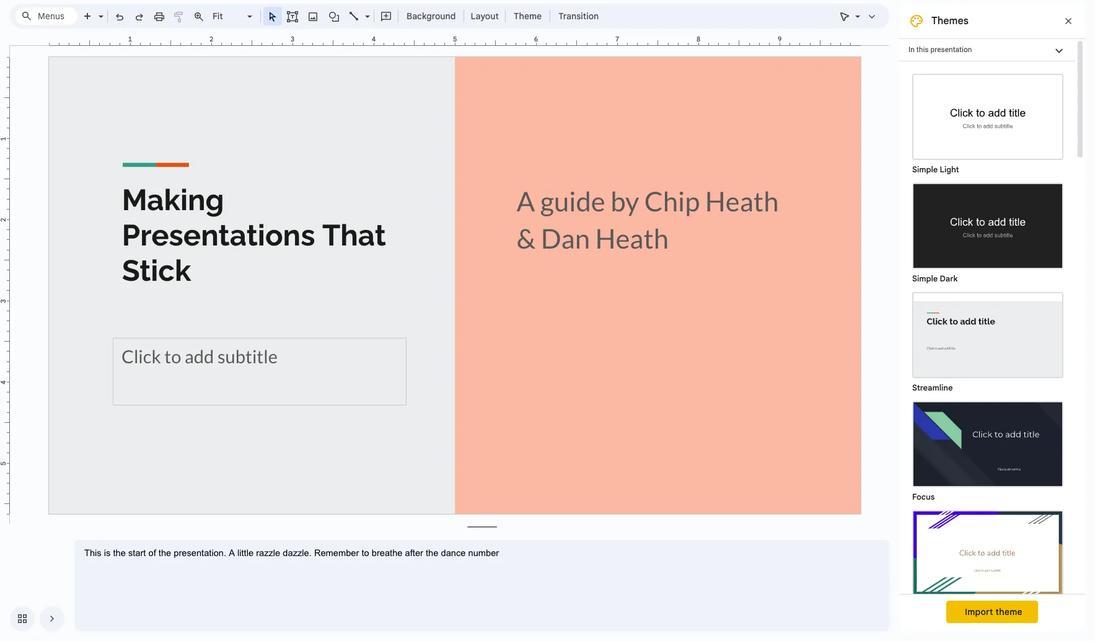 Task type: locate. For each thing, give the bounding box(es) containing it.
import theme button
[[947, 601, 1038, 623]]

0 vertical spatial simple
[[913, 164, 938, 175]]

presentation
[[931, 45, 972, 54]]

navigation
[[0, 596, 64, 641]]

layout button
[[467, 7, 503, 25]]

Zoom field
[[209, 7, 258, 25]]

in this presentation tab
[[900, 38, 1076, 61]]

light
[[940, 164, 959, 175]]

import theme
[[965, 606, 1023, 618]]

2 simple from the top
[[913, 273, 938, 284]]

main toolbar
[[45, 0, 605, 511]]

simple dark
[[913, 273, 958, 284]]

transition button
[[553, 7, 605, 25]]

navigation inside themes application
[[0, 596, 64, 641]]

Zoom text field
[[211, 7, 246, 25]]

in
[[909, 45, 915, 54]]

theme
[[996, 606, 1023, 618]]

themes
[[932, 15, 969, 27]]

Menus field
[[15, 7, 77, 25]]

shape image
[[327, 7, 341, 25]]

simple inside radio
[[913, 164, 938, 175]]

option group
[[900, 61, 1076, 641]]

Shift radio
[[906, 504, 1070, 613]]

option group containing simple light
[[900, 61, 1076, 641]]

in this presentation
[[909, 45, 972, 54]]

simple for simple dark
[[913, 273, 938, 284]]

simple
[[913, 164, 938, 175], [913, 273, 938, 284]]

simple inside radio
[[913, 273, 938, 284]]

simple left light
[[913, 164, 938, 175]]

simple left the dark on the top right of the page
[[913, 273, 938, 284]]

mode and view toolbar
[[835, 4, 882, 29]]

1 vertical spatial simple
[[913, 273, 938, 284]]

1 simple from the top
[[913, 164, 938, 175]]

simple for simple light
[[913, 164, 938, 175]]



Task type: describe. For each thing, give the bounding box(es) containing it.
shift image
[[914, 511, 1063, 595]]

focus
[[913, 492, 935, 502]]

this
[[917, 45, 929, 54]]

Focus radio
[[906, 395, 1070, 504]]

option group inside themes section
[[900, 61, 1076, 641]]

themes section
[[900, 4, 1086, 641]]

import
[[965, 606, 994, 618]]

background button
[[401, 7, 462, 25]]

background
[[407, 11, 456, 22]]

simple light
[[913, 164, 959, 175]]

Simple Dark radio
[[906, 177, 1070, 286]]

theme
[[514, 11, 542, 22]]

new slide with layout image
[[95, 8, 104, 12]]

Simple Light radio
[[906, 68, 1070, 641]]

layout
[[471, 11, 499, 22]]

themes application
[[0, 0, 1096, 641]]

streamline
[[913, 383, 953, 393]]

insert image image
[[306, 7, 320, 25]]

dark
[[940, 273, 958, 284]]

transition
[[559, 11, 599, 22]]

Streamline radio
[[906, 286, 1070, 395]]

theme button
[[508, 7, 548, 25]]



Task type: vqa. For each thing, say whether or not it's contained in the screenshot.
"Zoom" text field
yes



